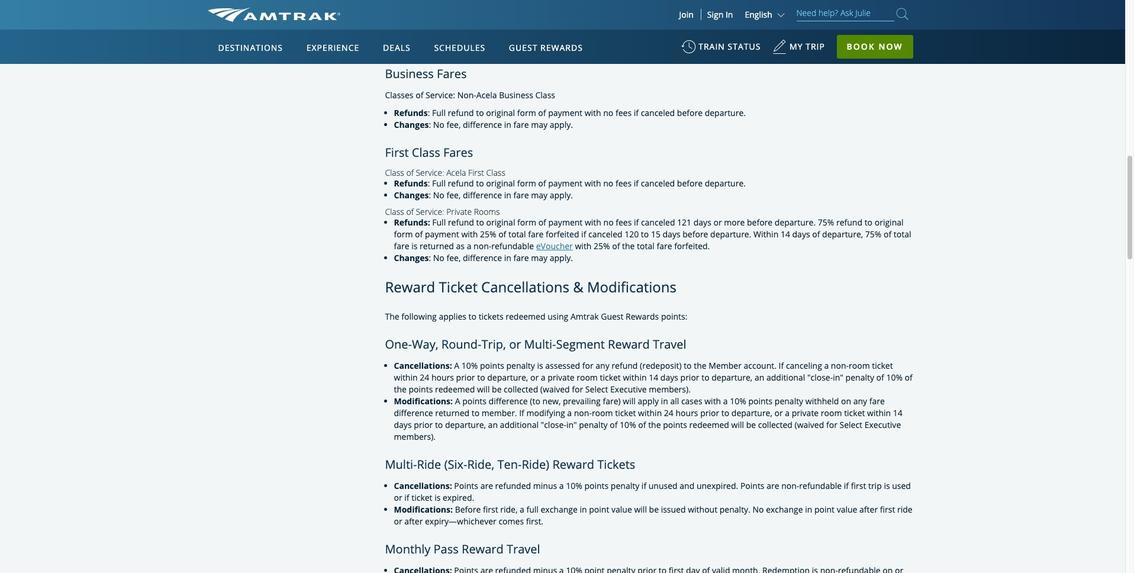 Task type: describe. For each thing, give the bounding box(es) containing it.
acela inside class of service: acela first class refunds : full refund to original form of payment with no fees if canceled before departure. changes : no fee, difference in fare may apply. class of service: private rooms
[[447, 167, 466, 178]]

multi-ride (six-ride, ten-ride) reward tickets
[[385, 457, 636, 473]]

changes inside class of service: acela first class refunds : full refund to original form of payment with no fees if canceled before departure. changes : no fee, difference in fare may apply. class of service: private rooms
[[394, 189, 429, 201]]

or inside a 10% points penalty is assessed for any refund (redeposit) to the member account. if canceling a non-room ticket within 24 hours prior to departure, or a private room ticket within 14 days prior to departure, an additional "close-in" penalty of 10% of the points redeemed will be collected (waived for select executive members).
[[531, 372, 539, 383]]

evoucher
[[536, 240, 573, 252]]

train
[[699, 41, 725, 52]]

using
[[548, 311, 569, 322]]

(to
[[530, 396, 541, 407]]

refund inside class of service: acela first class refunds : full refund to original form of payment with no fees if canceled before departure. changes : no fee, difference in fare may apply. class of service: private rooms
[[448, 178, 474, 189]]

fee, down as
[[447, 252, 461, 264]]

1 points from the left
[[454, 480, 479, 492]]

a down canceling
[[786, 407, 790, 419]]

redeemed inside a points difference (to new, prevailing fare) will apply in all cases with a 10% points penalty withheld on any fare difference returned to member. if modifying a non-room ticket within 24 hours prior to departure, or a private room ticket within 14 days prior to departure, an additional "close-in" penalty of 10% of the points redeemed will be collected (waived for select executive members).
[[690, 419, 730, 431]]

prior up "cases" at bottom right
[[681, 372, 700, 383]]

rooms
[[474, 206, 500, 217]]

prior up ride
[[414, 419, 433, 431]]

points are refunded minus a 10% points penalty if unused and unexpired. points are non-refundable if first trip is used or if ticket is expired.
[[394, 480, 911, 503]]

1 vertical spatial guest
[[601, 311, 624, 322]]

modifying
[[527, 407, 565, 419]]

any inside a 10% points penalty is assessed for any refund (redeposit) to the member account. if canceling a non-room ticket within 24 hours prior to departure, or a private room ticket within 14 days prior to departure, an additional "close-in" penalty of 10% of the points redeemed will be collected (waived for select executive members).
[[596, 360, 610, 371]]

deals
[[383, 42, 411, 53]]

if inside refunds : full refund to original form of payment with no fees if canceled before departure. changes : no fee, difference in fare may apply.
[[634, 107, 639, 118]]

departure. inside refunds : full refund to original form of payment with no fees if canceled before departure. changes : no fee, difference in fare may apply.
[[705, 107, 746, 118]]

points down all
[[663, 419, 688, 431]]

1 vertical spatial business
[[499, 89, 534, 101]]

first class fares
[[385, 144, 473, 160]]

or inside before first ride, a full exchange in point value will be issued without penalty. no exchange in point value after first ride or after expiry—whichever comes first.
[[394, 516, 403, 527]]

full refund to original form of payment with no fees if canceled 121 days or more before departure. 75% refund to original form of payment with 25% of total fare forfeited if canceled 120 to 15 days before departure. within 14 days of departure, 75% of total fare is returned as a non-refundable
[[394, 217, 912, 252]]

prevailing
[[563, 396, 601, 407]]

are for refunded
[[481, 480, 493, 492]]

a down assessed
[[541, 372, 546, 383]]

changes are
[[409, 16, 460, 28]]

1 not from the left
[[462, 16, 476, 28]]

classes of service: non-acela business class
[[385, 89, 556, 101]]

following
[[402, 311, 437, 322]]

assessed
[[546, 360, 580, 371]]

ride
[[898, 504, 913, 515]]

refund inside refunds : full refund to original form of payment with no fees if canceled before departure. changes : no fee, difference in fare may apply.
[[448, 107, 474, 118]]

1 horizontal spatial acela
[[477, 89, 497, 101]]

before inside refunds : full refund to original form of payment with no fees if canceled before departure. changes : no fee, difference in fare may apply.
[[677, 107, 703, 118]]

monthly
[[385, 541, 431, 557]]

in" inside a points difference (to new, prevailing fare) will apply in all cases with a 10% points penalty withheld on any fare difference returned to member. if modifying a non-room ticket within 24 hours prior to departure, or a private room ticket within 14 days prior to departure, an additional "close-in" penalty of 10% of the points redeemed will be collected (waived for select executive members).
[[567, 419, 577, 431]]

the down one-
[[394, 384, 407, 395]]

used
[[893, 480, 911, 492]]

issued
[[661, 504, 686, 515]]

"close- inside a 10% points penalty is assessed for any refund (redeposit) to the member account. if canceling a non-room ticket within 24 hours prior to departure, or a private room ticket within 14 days prior to departure, an additional "close-in" penalty of 10% of the points redeemed will be collected (waived for select executive members).
[[808, 372, 833, 383]]

experience
[[307, 42, 360, 53]]

: down refunds:
[[429, 252, 431, 264]]

be inside a points difference (to new, prevailing fare) will apply in all cases with a 10% points penalty withheld on any fare difference returned to member. if modifying a non-room ticket within 24 hours prior to departure, or a private room ticket within 14 days prior to departure, an additional "close-in" penalty of 10% of the points redeemed will be collected (waived for select executive members).
[[747, 419, 756, 431]]

collected inside a 10% points penalty is assessed for any refund (redeposit) to the member account. if canceling a non-room ticket within 24 hours prior to departure, or a private room ticket within 14 days prior to departure, an additional "close-in" penalty of 10% of the points redeemed will be collected (waived for select executive members).
[[504, 384, 539, 395]]

apply
[[638, 396, 659, 407]]

non- inside a 10% points penalty is assessed for any refund (redeposit) to the member account. if canceling a non-room ticket within 24 hours prior to departure, or a private room ticket within 14 days prior to departure, an additional "close-in" penalty of 10% of the points redeemed will be collected (waived for select executive members).
[[831, 360, 849, 371]]

0 vertical spatial first
[[385, 144, 409, 160]]

room up on
[[849, 360, 870, 371]]

1 vertical spatial travel
[[507, 541, 540, 557]]

book now
[[847, 41, 904, 52]]

fees inside refunds : full refund to original form of payment with no fees if canceled before departure. changes : no fee, difference in fare may apply.
[[616, 107, 632, 118]]

join button
[[673, 9, 702, 20]]

deals button
[[378, 31, 416, 65]]

difference inside refunds : full refund to original form of payment with no fees if canceled before departure. changes : no fee, difference in fare may apply.
[[463, 119, 502, 130]]

schedules
[[434, 42, 486, 53]]

expiry—whichever
[[425, 516, 497, 527]]

an inside a 10% points penalty is assessed for any refund (redeposit) to the member account. if canceling a non-room ticket within 24 hours prior to departure, or a private room ticket within 14 days prior to departure, an additional "close-in" penalty of 10% of the points redeemed will be collected (waived for select executive members).
[[755, 372, 765, 383]]

apply. inside : no fee, difference in fare may apply.
[[760, 28, 784, 40]]

1 horizontal spatial 75%
[[866, 229, 882, 240]]

reward up (redeposit)
[[608, 336, 650, 352]]

refunds : full refund to original form of payment with no fees if canceled before departure. changes : no fee, difference in fare may apply.
[[394, 107, 746, 130]]

english
[[745, 9, 773, 20]]

full inside class of service: acela first class refunds : full refund to original form of payment with no fees if canceled before departure. changes : no fee, difference in fare may apply. class of service: private rooms
[[432, 178, 446, 189]]

payment inside refunds : full refund to original form of payment with no fees if canceled before departure. changes : no fee, difference in fare may apply.
[[549, 107, 583, 118]]

: down business fares
[[428, 107, 430, 118]]

points up member.
[[463, 396, 487, 407]]

prior down "cases" at bottom right
[[701, 407, 720, 419]]

2 horizontal spatial total
[[894, 229, 912, 240]]

members). inside a 10% points penalty is assessed for any refund (redeposit) to the member account. if canceling a non-room ticket within 24 hours prior to departure, or a private room ticket within 14 days prior to departure, an additional "close-in" penalty of 10% of the points redeemed will be collected (waived for select executive members).
[[649, 384, 691, 395]]

is left expired.
[[435, 492, 441, 503]]

canceled inside refunds : full refund to original form of payment with no fees if canceled before departure. changes : no fee, difference in fare may apply.
[[641, 107, 675, 118]]

non- inside points are refunded minus a 10% points penalty if unused and unexpired. points are non-refundable if first trip is used or if ticket is expired.
[[782, 480, 800, 492]]

penalty down prevailing
[[579, 419, 608, 431]]

a 10% points penalty is assessed for any refund (redeposit) to the member account. if canceling a non-room ticket within 24 hours prior to departure, or a private room ticket within 14 days prior to departure, an additional "close-in" penalty of 10% of the points redeemed will be collected (waived for select executive members).
[[394, 360, 913, 395]]

evoucher with 25% of the total fare forfeited.
[[536, 240, 710, 252]]

to inside class of service: acela first class refunds : full refund to original form of payment with no fees if canceled before departure. changes : no fee, difference in fare may apply. class of service: private rooms
[[476, 178, 484, 189]]

hours inside a points difference (to new, prevailing fare) will apply in all cases with a 10% points penalty withheld on any fare difference returned to member. if modifying a non-room ticket within 24 hours prior to departure, or a private room ticket within 14 days prior to departure, an additional "close-in" penalty of 10% of the points redeemed will be collected (waived for select executive members).
[[676, 407, 699, 419]]

fare)
[[603, 396, 621, 407]]

or inside full refund to original form of payment with no fees if canceled 121 days or more before departure. 75% refund to original form of payment with 25% of total fare forfeited if canceled 120 to 15 days before departure. within 14 days of departure, 75% of total fare is returned as a non-refundable
[[714, 217, 722, 228]]

collected inside a points difference (to new, prevailing fare) will apply in all cases with a 10% points penalty withheld on any fare difference returned to member. if modifying a non-room ticket within 24 hours prior to departure, or a private room ticket within 14 days prior to departure, an additional "close-in" penalty of 10% of the points redeemed will be collected (waived for select executive members).
[[759, 419, 793, 431]]

full
[[527, 504, 539, 515]]

the following applies to tickets redeemed using amtrak guest rewards points:
[[385, 311, 688, 322]]

refundable inside full refund to original form of payment with no fees if canceled 121 days or more before departure. 75% refund to original form of payment with 25% of total fare forfeited if canceled 120 to 15 days before departure. within 14 days of departure, 75% of total fare is returned as a non-refundable
[[492, 240, 534, 252]]

difference inside : no fee, difference in fare may apply.
[[811, 16, 850, 28]]

0 vertical spatial after
[[860, 504, 878, 515]]

sign in
[[708, 9, 734, 20]]

in
[[726, 9, 734, 20]]

original inside class of service: acela first class refunds : full refund to original form of payment with no fees if canceled before departure. changes : no fee, difference in fare may apply. class of service: private rooms
[[486, 178, 515, 189]]

in inside refunds : full refund to original form of payment with no fees if canceled before departure. changes : no fee, difference in fare may apply.
[[504, 119, 512, 130]]

cases
[[682, 396, 703, 407]]

hours inside a 10% points penalty is assessed for any refund (redeposit) to the member account. if canceling a non-room ticket within 24 hours prior to departure, or a private room ticket within 14 days prior to departure, an additional "close-in" penalty of 10% of the points redeemed will be collected (waived for select executive members).
[[432, 372, 454, 383]]

a right canceling
[[825, 360, 829, 371]]

1 permitted. from the left
[[478, 16, 522, 28]]

fees inside class of service: acela first class refunds : full refund to original form of payment with no fees if canceled before departure. changes : no fee, difference in fare may apply. class of service: private rooms
[[616, 178, 632, 189]]

refund inside a 10% points penalty is assessed for any refund (redeposit) to the member account. if canceling a non-room ticket within 24 hours prior to departure, or a private room ticket within 14 days prior to departure, an additional "close-in" penalty of 10% of the points redeemed will be collected (waived for select executive members).
[[612, 360, 638, 371]]

2 horizontal spatial first
[[881, 504, 896, 515]]

changes are not permitted.
[[575, 16, 689, 28]]

one-
[[385, 336, 412, 352]]

banner containing join
[[0, 0, 1126, 274]]

&
[[573, 277, 584, 297]]

comes
[[499, 516, 524, 527]]

the inside a points difference (to new, prevailing fare) will apply in all cases with a 10% points penalty withheld on any fare difference returned to member. if modifying a non-room ticket within 24 hours prior to departure, or a private room ticket within 14 days prior to departure, an additional "close-in" penalty of 10% of the points redeemed will be collected (waived for select executive members).
[[649, 419, 661, 431]]

canceling
[[786, 360, 823, 371]]

changes for changes : no fee, difference in fare may apply.
[[394, 252, 429, 264]]

tickets
[[598, 457, 636, 473]]

more
[[725, 217, 745, 228]]

minus
[[534, 480, 557, 492]]

evoucher link
[[536, 240, 573, 252]]

canceled inside class of service: acela first class refunds : full refund to original form of payment with no fees if canceled before departure. changes : no fee, difference in fare may apply. class of service: private rooms
[[641, 178, 675, 189]]

the left the member
[[694, 360, 707, 371]]

points inside points are refunded minus a 10% points penalty if unused and unexpired. points are non-refundable if first trip is used or if ticket is expired.
[[585, 480, 609, 492]]

as
[[456, 240, 465, 252]]

reward down expiry—whichever
[[462, 541, 504, 557]]

2 horizontal spatial are
[[767, 480, 780, 492]]

points down way,
[[409, 384, 433, 395]]

forfeited
[[546, 229, 580, 240]]

destinations
[[218, 42, 283, 53]]

my trip
[[790, 41, 826, 52]]

Please enter your search item search field
[[797, 6, 895, 21]]

1 exchange from the left
[[541, 504, 578, 515]]

form inside class of service: acela first class refunds : full refund to original form of payment with no fees if canceled before departure. changes : no fee, difference in fare may apply. class of service: private rooms
[[518, 178, 536, 189]]

executive inside a points difference (to new, prevailing fare) will apply in all cases with a 10% points penalty withheld on any fare difference returned to member. if modifying a non-room ticket within 24 hours prior to departure, or a private room ticket within 14 days prior to departure, an additional "close-in" penalty of 10% of the points redeemed will be collected (waived for select executive members).
[[865, 419, 902, 431]]

the down 120
[[623, 240, 635, 252]]

a for modifications:
[[455, 396, 461, 407]]

1 vertical spatial for
[[572, 384, 584, 395]]

0 horizontal spatial total
[[509, 229, 526, 240]]

unused
[[649, 480, 678, 492]]

expired.
[[443, 492, 475, 503]]

service: for non-
[[426, 89, 456, 101]]

no inside : no fee, difference in fare may apply.
[[781, 16, 792, 28]]

modifications
[[587, 277, 677, 297]]

the
[[385, 311, 400, 322]]

penalty.
[[720, 504, 751, 515]]

private
[[447, 206, 472, 217]]

members). inside a points difference (to new, prevailing fare) will apply in all cases with a 10% points penalty withheld on any fare difference returned to member. if modifying a non-room ticket within 24 hours prior to departure, or a private room ticket within 14 days prior to departure, an additional "close-in" penalty of 10% of the points redeemed will be collected (waived for select executive members).
[[394, 431, 436, 442]]

no up ticket
[[433, 252, 445, 264]]

account.
[[744, 360, 777, 371]]

2 value from the left
[[837, 504, 858, 515]]

a inside full refund to original form of payment with no fees if canceled 121 days or more before departure. 75% refund to original form of payment with 25% of total fare forfeited if canceled 120 to 15 days before departure. within 14 days of departure, 75% of total fare is returned as a non-refundable
[[467, 240, 472, 252]]

book
[[847, 41, 876, 52]]

24 inside a 10% points penalty is assessed for any refund (redeposit) to the member account. if canceling a non-room ticket within 24 hours prior to departure, or a private room ticket within 14 days prior to departure, an additional "close-in" penalty of 10% of the points redeemed will be collected (waived for select executive members).
[[420, 372, 430, 383]]

15
[[651, 229, 661, 240]]

difference inside class of service: acela first class refunds : full refund to original form of payment with no fees if canceled before departure. changes : no fee, difference in fare may apply. class of service: private rooms
[[463, 189, 502, 201]]

room up prevailing
[[577, 372, 598, 383]]

may inside : no fee, difference in fare may apply.
[[742, 28, 758, 40]]

sign in button
[[708, 9, 734, 20]]

or inside points are refunded minus a 10% points penalty if unused and unexpired. points are non-refundable if first trip is used or if ticket is expired.
[[394, 492, 403, 503]]

is right trip
[[884, 480, 891, 492]]

no inside refunds : full refund to original form of payment with no fees if canceled before departure. changes : no fee, difference in fare may apply.
[[604, 107, 614, 118]]

experience button
[[302, 31, 364, 65]]

1 vertical spatial rewards
[[626, 311, 659, 322]]

book now button
[[837, 35, 914, 59]]

status
[[728, 41, 761, 52]]

additional inside a points difference (to new, prevailing fare) will apply in all cases with a 10% points penalty withheld on any fare difference returned to member. if modifying a non-room ticket within 24 hours prior to departure, or a private room ticket within 14 days prior to departure, an additional "close-in" penalty of 10% of the points redeemed will be collected (waived for select executive members).
[[500, 419, 539, 431]]

difference down as
[[463, 252, 502, 264]]

rewards inside popup button
[[541, 42, 583, 53]]

: up refunds:
[[429, 189, 431, 201]]

prior down round-
[[456, 372, 475, 383]]

departure. inside class of service: acela first class refunds : full refund to original form of payment with no fees if canceled before departure. changes : no fee, difference in fare may apply. class of service: private rooms
[[705, 178, 746, 189]]

schedules link
[[430, 30, 490, 64]]

before first ride, a full exchange in point value will be issued without penalty. no exchange in point value after first ride or after expiry—whichever comes first.
[[394, 504, 913, 527]]

first inside points are refunded minus a 10% points penalty if unused and unexpired. points are non-refundable if first trip is used or if ticket is expired.
[[852, 480, 867, 492]]

classes
[[385, 89, 414, 101]]

penalty down one-way, round-trip, or multi-segment reward travel
[[507, 360, 535, 371]]

of inside refunds : full refund to original form of payment with no fees if canceled before departure. changes : no fee, difference in fare may apply.
[[539, 107, 546, 118]]

no inside refunds : full refund to original form of payment with no fees if canceled before departure. changes : no fee, difference in fare may apply.
[[433, 119, 445, 130]]

difference up member.
[[489, 396, 528, 407]]

1 horizontal spatial 25%
[[594, 240, 610, 252]]

or inside a points difference (to new, prevailing fare) will apply in all cases with a 10% points penalty withheld on any fare difference returned to member. if modifying a non-room ticket within 24 hours prior to departure, or a private room ticket within 14 days prior to departure, an additional "close-in" penalty of 10% of the points redeemed will be collected (waived for select executive members).
[[775, 407, 783, 419]]

2 exchange from the left
[[766, 504, 803, 515]]

train status link
[[682, 36, 761, 65]]

a points difference (to new, prevailing fare) will apply in all cases with a 10% points penalty withheld on any fare difference returned to member. if modifying a non-room ticket within 24 hours prior to departure, or a private room ticket within 14 days prior to departure, an additional "close-in" penalty of 10% of the points redeemed will be collected (waived for select executive members).
[[394, 396, 903, 442]]

121
[[678, 217, 692, 228]]

difference up ride
[[394, 407, 433, 419]]

fees inside full refund to original form of payment with no fees if canceled 121 days or more before departure. 75% refund to original form of payment with 25% of total fare forfeited if canceled 120 to 15 days before departure. within 14 days of departure, 75% of total fare is returned as a non-refundable
[[616, 217, 632, 228]]

reward up the following
[[385, 277, 436, 297]]

2 not from the left
[[628, 16, 642, 28]]

0 vertical spatial redeemed
[[506, 311, 546, 322]]

penalty up on
[[846, 372, 875, 383]]

fare inside a points difference (to new, prevailing fare) will apply in all cases with a 10% points penalty withheld on any fare difference returned to member. if modifying a non-room ticket within 24 hours prior to departure, or a private room ticket within 14 days prior to departure, an additional "close-in" penalty of 10% of the points redeemed will be collected (waived for select executive members).
[[870, 396, 885, 407]]

one-way, round-trip, or multi-segment reward travel
[[385, 336, 687, 352]]

modifications: for if
[[394, 504, 453, 515]]

changes are not permitted.
[[409, 16, 522, 28]]

refunds:
[[394, 217, 430, 228]]

my
[[790, 41, 803, 52]]

1 vertical spatial fares
[[444, 144, 473, 160]]

ticket
[[439, 277, 478, 297]]

non- inside a points difference (to new, prevailing fare) will apply in all cases with a 10% points penalty withheld on any fare difference returned to member. if modifying a non-room ticket within 24 hours prior to departure, or a private room ticket within 14 days prior to departure, an additional "close-in" penalty of 10% of the points redeemed will be collected (waived for select executive members).
[[574, 407, 592, 419]]

0 horizontal spatial first
[[483, 504, 498, 515]]

(waived inside a 10% points penalty is assessed for any refund (redeposit) to the member account. if canceling a non-room ticket within 24 hours prior to departure, or a private room ticket within 14 days prior to departure, an additional "close-in" penalty of 10% of the points redeemed will be collected (waived for select executive members).
[[541, 384, 570, 395]]

fare inside refunds : full refund to original form of payment with no fees if canceled before departure. changes : no fee, difference in fare may apply.
[[514, 119, 529, 130]]

tickets
[[479, 311, 504, 322]]

is inside full refund to original form of payment with no fees if canceled 121 days or more before departure. 75% refund to original form of payment with 25% of total fare forfeited if canceled 120 to 15 days before departure. within 14 days of departure, 75% of total fare is returned as a non-refundable
[[412, 240, 418, 252]]

refunded
[[496, 480, 531, 492]]

changes for changes are not permitted.
[[575, 16, 610, 28]]

business fares
[[385, 66, 467, 82]]

non- inside full refund to original form of payment with no fees if canceled 121 days or more before departure. 75% refund to original form of payment with 25% of total fare forfeited if canceled 120 to 15 days before departure. within 14 days of departure, 75% of total fare is returned as a non-refundable
[[474, 240, 492, 252]]

cancellations
[[482, 277, 570, 297]]

points down trip,
[[480, 360, 505, 371]]

in inside a points difference (to new, prevailing fare) will apply in all cases with a 10% points penalty withheld on any fare difference returned to member. if modifying a non-room ticket within 24 hours prior to departure, or a private room ticket within 14 days prior to departure, an additional "close-in" penalty of 10% of the points redeemed will be collected (waived for select executive members).
[[661, 396, 669, 407]]

segment
[[556, 336, 605, 352]]

no inside full refund to original form of payment with no fees if canceled 121 days or more before departure. 75% refund to original form of payment with 25% of total fare forfeited if canceled 120 to 15 days before departure. within 14 days of departure, 75% of total fare is returned as a non-refundable
[[604, 217, 614, 228]]



Task type: vqa. For each thing, say whether or not it's contained in the screenshot.
prevailing
yes



Task type: locate. For each thing, give the bounding box(es) containing it.
full inside full refund to original form of payment with no fees if canceled 121 days or more before departure. 75% refund to original form of payment with 25% of total fare forfeited if canceled 120 to 15 days before departure. within 14 days of departure, 75% of total fare is returned as a non-refundable
[[433, 217, 446, 228]]

trip
[[806, 41, 826, 52]]

0 vertical spatial refunds
[[394, 107, 428, 118]]

75%
[[818, 217, 835, 228], [866, 229, 882, 240]]

0 vertical spatial service:
[[426, 89, 456, 101]]

1 horizontal spatial guest
[[601, 311, 624, 322]]

24 down way,
[[420, 372, 430, 383]]

sign
[[708, 9, 724, 20]]

in" down prevailing
[[567, 419, 577, 431]]

exchange
[[541, 504, 578, 515], [766, 504, 803, 515]]

0 vertical spatial be
[[492, 384, 502, 395]]

guest inside popup button
[[509, 42, 538, 53]]

if inside a 10% points penalty is assessed for any refund (redeposit) to the member account. if canceling a non-room ticket within 24 hours prior to departure, or a private room ticket within 14 days prior to departure, an additional "close-in" penalty of 10% of the points redeemed will be collected (waived for select executive members).
[[779, 360, 784, 371]]

"close-
[[808, 372, 833, 383], [541, 419, 567, 431]]

14 inside full refund to original form of payment with no fees if canceled 121 days or more before departure. 75% refund to original form of payment with 25% of total fare forfeited if canceled 120 to 15 days before departure. within 14 days of departure, 75% of total fare is returned as a non-refundable
[[781, 229, 791, 240]]

way,
[[412, 336, 439, 352]]

0 vertical spatial (waived
[[541, 384, 570, 395]]

0 horizontal spatial an
[[488, 419, 498, 431]]

first inside class of service: acela first class refunds : full refund to original form of payment with no fees if canceled before departure. changes : no fee, difference in fare may apply. class of service: private rooms
[[469, 167, 484, 178]]

is down refunds:
[[412, 240, 418, 252]]

travel down first.
[[507, 541, 540, 557]]

24 inside a points difference (to new, prevailing fare) will apply in all cases with a 10% points penalty withheld on any fare difference returned to member. if modifying a non-room ticket within 24 hours prior to departure, or a private room ticket within 14 days prior to departure, an additional "close-in" penalty of 10% of the points redeemed will be collected (waived for select executive members).
[[664, 407, 674, 419]]

points
[[454, 480, 479, 492], [741, 480, 765, 492]]

no inside class of service: acela first class refunds : full refund to original form of payment with no fees if canceled before departure. changes : no fee, difference in fare may apply. class of service: private rooms
[[604, 178, 614, 189]]

fare inside class of service: acela first class refunds : full refund to original form of payment with no fees if canceled before departure. changes : no fee, difference in fare may apply. class of service: private rooms
[[514, 189, 529, 201]]

0 vertical spatial executive
[[611, 384, 647, 395]]

0 horizontal spatial multi-
[[385, 457, 417, 473]]

no down first class fares at the left top of the page
[[433, 189, 445, 201]]

0 vertical spatial fees
[[616, 107, 632, 118]]

"close- down canceling
[[808, 372, 833, 383]]

reward
[[385, 277, 436, 297], [608, 336, 650, 352], [553, 457, 595, 473], [462, 541, 504, 557]]

points down account.
[[749, 396, 773, 407]]

be inside a 10% points penalty is assessed for any refund (redeposit) to the member account. if canceling a non-room ticket within 24 hours prior to departure, or a private room ticket within 14 days prior to departure, an additional "close-in" penalty of 10% of the points redeemed will be collected (waived for select executive members).
[[492, 384, 502, 395]]

14 inside a 10% points penalty is assessed for any refund (redeposit) to the member account. if canceling a non-room ticket within 24 hours prior to departure, or a private room ticket within 14 days prior to departure, an additional "close-in" penalty of 10% of the points redeemed will be collected (waived for select executive members).
[[649, 372, 659, 383]]

multi- down the following applies to tickets redeemed using amtrak guest rewards points:
[[525, 336, 556, 352]]

application
[[252, 99, 536, 265]]

may
[[742, 28, 758, 40], [531, 119, 548, 130], [531, 189, 548, 201], [531, 252, 548, 264]]

payment inside class of service: acela first class refunds : full refund to original form of payment with no fees if canceled before departure. changes : no fee, difference in fare may apply. class of service: private rooms
[[549, 178, 583, 189]]

a left full
[[520, 504, 525, 515]]

a right "cases" at bottom right
[[724, 396, 728, 407]]

0 vertical spatial 14
[[781, 229, 791, 240]]

0 horizontal spatial rewards
[[541, 42, 583, 53]]

2 no from the top
[[604, 178, 614, 189]]

0 vertical spatial in"
[[833, 372, 844, 383]]

no inside class of service: acela first class refunds : full refund to original form of payment with no fees if canceled before departure. changes : no fee, difference in fare may apply. class of service: private rooms
[[433, 189, 445, 201]]

fee, inside : no fee, difference in fare may apply.
[[794, 16, 808, 28]]

modifications:
[[394, 396, 453, 407], [394, 504, 453, 515]]

monthly pass reward travel
[[385, 541, 540, 557]]

penalty left withheld
[[775, 396, 804, 407]]

before
[[677, 107, 703, 118], [677, 178, 703, 189], [747, 217, 773, 228], [683, 229, 709, 240]]

canceled
[[641, 107, 675, 118], [641, 178, 675, 189], [641, 217, 675, 228], [589, 229, 623, 240]]

2 horizontal spatial be
[[747, 419, 756, 431]]

value down points are refunded minus a 10% points penalty if unused and unexpired. points are non-refundable if first trip is used or if ticket is expired.
[[612, 504, 632, 515]]

member
[[709, 360, 742, 371]]

in
[[852, 16, 859, 28], [504, 119, 512, 130], [504, 189, 512, 201], [504, 252, 512, 264], [661, 396, 669, 407], [580, 504, 587, 515], [806, 504, 813, 515]]

changes inside refunds : full refund to original form of payment with no fees if canceled before departure. changes : no fee, difference in fare may apply.
[[394, 119, 429, 130]]

1 value from the left
[[612, 504, 632, 515]]

payment
[[549, 107, 583, 118], [549, 178, 583, 189], [549, 217, 583, 228], [425, 229, 459, 240]]

unexpired.
[[697, 480, 739, 492]]

new,
[[543, 396, 561, 407]]

first left ride,
[[483, 504, 498, 515]]

3 no from the top
[[604, 217, 614, 228]]

additional
[[767, 372, 806, 383], [500, 419, 539, 431]]

redeemed down the cancellations
[[506, 311, 546, 322]]

executive inside a 10% points penalty is assessed for any refund (redeposit) to the member account. if canceling a non-room ticket within 24 hours prior to departure, or a private room ticket within 14 days prior to departure, an additional "close-in" penalty of 10% of the points redeemed will be collected (waived for select executive members).
[[611, 384, 647, 395]]

1 vertical spatial "close-
[[541, 419, 567, 431]]

in inside class of service: acela first class refunds : full refund to original form of payment with no fees if canceled before departure. changes : no fee, difference in fare may apply. class of service: private rooms
[[504, 189, 512, 201]]

redeemed down "cases" at bottom right
[[690, 419, 730, 431]]

3 full from the top
[[433, 217, 446, 228]]

regions map image
[[252, 99, 536, 265]]

1 vertical spatial be
[[747, 419, 756, 431]]

0 horizontal spatial guest
[[509, 42, 538, 53]]

refunds inside refunds : full refund to original form of payment with no fees if canceled before departure. changes : no fee, difference in fare may apply.
[[394, 107, 428, 118]]

1 horizontal spatial "close-
[[808, 372, 833, 383]]

1 vertical spatial hours
[[676, 407, 699, 419]]

2 modifications: from the top
[[394, 504, 453, 515]]

search icon image
[[897, 6, 909, 22]]

(waived inside a points difference (to new, prevailing fare) will apply in all cases with a 10% points penalty withheld on any fare difference returned to member. if modifying a non-room ticket within 24 hours prior to departure, or a private room ticket within 14 days prior to departure, an additional "close-in" penalty of 10% of the points redeemed will be collected (waived for select executive members).
[[795, 419, 825, 431]]

members). up ride
[[394, 431, 436, 442]]

ride
[[417, 457, 441, 473]]

0 horizontal spatial exchange
[[541, 504, 578, 515]]

1 vertical spatial select
[[840, 419, 863, 431]]

with
[[585, 107, 602, 118], [585, 178, 602, 189], [585, 217, 602, 228], [462, 229, 478, 240], [575, 240, 592, 252], [705, 396, 722, 407]]

round-
[[442, 336, 482, 352]]

0 horizontal spatial are
[[481, 480, 493, 492]]

apply. inside class of service: acela first class refunds : full refund to original form of payment with no fees if canceled before departure. changes : no fee, difference in fare may apply. class of service: private rooms
[[550, 189, 573, 201]]

: right english
[[777, 16, 779, 28]]

original inside refunds : full refund to original form of payment with no fees if canceled before departure. changes : no fee, difference in fare may apply.
[[486, 107, 515, 118]]

1 vertical spatial collected
[[759, 419, 793, 431]]

1 no from the top
[[604, 107, 614, 118]]

if right account.
[[779, 360, 784, 371]]

1 horizontal spatial an
[[755, 372, 765, 383]]

1 vertical spatial (waived
[[795, 419, 825, 431]]

point
[[589, 504, 610, 515], [815, 504, 835, 515]]

0 horizontal spatial select
[[586, 384, 609, 395]]

reward ticket cancellations & modifications
[[385, 277, 677, 297]]

no up my
[[781, 16, 792, 28]]

0 horizontal spatial 14
[[649, 372, 659, 383]]

trip,
[[482, 336, 506, 352]]

full left private
[[433, 217, 446, 228]]

1 vertical spatial service:
[[416, 167, 445, 178]]

banner
[[0, 0, 1126, 274]]

pass
[[434, 541, 459, 557]]

1 horizontal spatial executive
[[865, 419, 902, 431]]

an down account.
[[755, 372, 765, 383]]

rewards
[[541, 42, 583, 53], [626, 311, 659, 322]]

0 horizontal spatial acela
[[447, 167, 466, 178]]

0 vertical spatial select
[[586, 384, 609, 395]]

(six-
[[445, 457, 468, 473]]

1 vertical spatial in"
[[567, 419, 577, 431]]

returned inside a points difference (to new, prevailing fare) will apply in all cases with a 10% points penalty withheld on any fare difference returned to member. if modifying a non-room ticket within 24 hours prior to departure, or a private room ticket within 14 days prior to departure, an additional "close-in" penalty of 10% of the points redeemed will be collected (waived for select executive members).
[[435, 407, 470, 419]]

may inside class of service: acela first class refunds : full refund to original form of payment with no fees if canceled before departure. changes : no fee, difference in fare may apply. class of service: private rooms
[[531, 189, 548, 201]]

business
[[385, 66, 434, 82], [499, 89, 534, 101]]

1 horizontal spatial additional
[[767, 372, 806, 383]]

a right as
[[467, 240, 472, 252]]

first up rooms
[[469, 167, 484, 178]]

penalty inside points are refunded minus a 10% points penalty if unused and unexpired. points are non-refundable if first trip is used or if ticket is expired.
[[611, 480, 640, 492]]

service: down first class fares at the left top of the page
[[416, 167, 445, 178]]

0 vertical spatial "close-
[[808, 372, 833, 383]]

modifications: for hours
[[394, 396, 453, 407]]

full down first class fares at the left top of the page
[[432, 178, 446, 189]]

0 vertical spatial private
[[548, 372, 575, 383]]

value left the ride
[[837, 504, 858, 515]]

within
[[394, 372, 418, 383], [623, 372, 647, 383], [639, 407, 662, 419], [868, 407, 891, 419]]

1 horizontal spatial not
[[628, 16, 642, 28]]

is inside a 10% points penalty is assessed for any refund (redeposit) to the member account. if canceling a non-room ticket within 24 hours prior to departure, or a private room ticket within 14 days prior to departure, an additional "close-in" penalty of 10% of the points redeemed will be collected (waived for select executive members).
[[537, 360, 544, 371]]

will inside a 10% points penalty is assessed for any refund (redeposit) to the member account. if canceling a non-room ticket within 24 hours prior to departure, or a private room ticket within 14 days prior to departure, an additional "close-in" penalty of 10% of the points redeemed will be collected (waived for select executive members).
[[477, 384, 490, 395]]

1 point from the left
[[589, 504, 610, 515]]

1 horizontal spatial first
[[469, 167, 484, 178]]

1 vertical spatial executive
[[865, 419, 902, 431]]

reward up minus
[[553, 457, 595, 473]]

ticket
[[873, 360, 894, 371], [600, 372, 621, 383], [615, 407, 636, 419], [845, 407, 866, 419], [412, 492, 433, 503]]

apply. inside refunds : full refund to original form of payment with no fees if canceled before departure. changes : no fee, difference in fare may apply.
[[550, 119, 573, 130]]

acela down first class fares at the left top of the page
[[447, 167, 466, 178]]

with inside class of service: acela first class refunds : full refund to original form of payment with no fees if canceled before departure. changes : no fee, difference in fare may apply. class of service: private rooms
[[585, 178, 602, 189]]

2 point from the left
[[815, 504, 835, 515]]

25% down rooms
[[480, 229, 497, 240]]

an
[[755, 372, 765, 383], [488, 419, 498, 431]]

: down first class fares at the left top of the page
[[428, 178, 430, 189]]

1 horizontal spatial after
[[860, 504, 878, 515]]

1 vertical spatial acela
[[447, 167, 466, 178]]

forfeited.
[[675, 240, 710, 252]]

private
[[548, 372, 575, 383], [792, 407, 819, 419]]

english button
[[745, 9, 788, 20]]

private down assessed
[[548, 372, 575, 383]]

in" inside a 10% points penalty is assessed for any refund (redeposit) to the member account. if canceling a non-room ticket within 24 hours prior to departure, or a private room ticket within 14 days prior to departure, an additional "close-in" penalty of 10% of the points redeemed will be collected (waived for select executive members).
[[833, 372, 844, 383]]

a inside points are refunded minus a 10% points penalty if unused and unexpired. points are non-refundable if first trip is used or if ticket is expired.
[[560, 480, 564, 492]]

a
[[454, 360, 460, 371], [455, 396, 461, 407]]

0 horizontal spatial travel
[[507, 541, 540, 557]]

25%
[[480, 229, 497, 240], [594, 240, 610, 252]]

points up expired.
[[454, 480, 479, 492]]

0 vertical spatial for
[[583, 360, 594, 371]]

2 cancellations: from the top
[[394, 480, 452, 492]]

join
[[680, 9, 694, 20]]

additional down canceling
[[767, 372, 806, 383]]

changes down classes
[[394, 119, 429, 130]]

(waived
[[541, 384, 570, 395], [795, 419, 825, 431]]

1 horizontal spatial in"
[[833, 372, 844, 383]]

days inside a 10% points penalty is assessed for any refund (redeposit) to the member account. if canceling a non-room ticket within 24 hours prior to departure, or a private room ticket within 14 days prior to departure, an additional "close-in" penalty of 10% of the points redeemed will be collected (waived for select executive members).
[[661, 372, 679, 383]]

members). up all
[[649, 384, 691, 395]]

on
[[842, 396, 852, 407]]

cancellations: down way,
[[394, 360, 452, 371]]

0 vertical spatial an
[[755, 372, 765, 383]]

class of service: acela first class refunds : full refund to original form of payment with no fees if canceled before departure. changes : no fee, difference in fare may apply. class of service: private rooms
[[385, 167, 746, 217]]

multi- left (six-
[[385, 457, 417, 473]]

: up first class fares at the left top of the page
[[429, 119, 431, 130]]

room down the fare)
[[592, 407, 613, 419]]

departure, inside full refund to original form of payment with no fees if canceled 121 days or more before departure. 75% refund to original form of payment with 25% of total fare forfeited if canceled 120 to 15 days before departure. within 14 days of departure, 75% of total fare is returned as a non-refundable
[[823, 229, 864, 240]]

120
[[625, 229, 639, 240]]

without
[[688, 504, 718, 515]]

permitted. up schedules "link"
[[478, 16, 522, 28]]

for inside a points difference (to new, prevailing fare) will apply in all cases with a 10% points penalty withheld on any fare difference returned to member. if modifying a non-room ticket within 24 hours prior to departure, or a private room ticket within 14 days prior to departure, an additional "close-in" penalty of 10% of the points redeemed will be collected (waived for select executive members).
[[827, 419, 838, 431]]

1 refunds from the top
[[394, 107, 428, 118]]

train status
[[699, 41, 761, 52]]

0 vertical spatial guest
[[509, 42, 538, 53]]

returned left member.
[[435, 407, 470, 419]]

room down withheld
[[821, 407, 843, 419]]

24 down all
[[664, 407, 674, 419]]

before
[[455, 504, 481, 515]]

24
[[420, 372, 430, 383], [664, 407, 674, 419]]

1 vertical spatial fees
[[616, 178, 632, 189]]

additional down member.
[[500, 419, 539, 431]]

not
[[462, 16, 476, 28], [628, 16, 642, 28]]

refundable left trip
[[800, 480, 842, 492]]

private inside a points difference (to new, prevailing fare) will apply in all cases with a 10% points penalty withheld on any fare difference returned to member. if modifying a non-room ticket within 24 hours prior to departure, or a private room ticket within 14 days prior to departure, an additional "close-in" penalty of 10% of the points redeemed will be collected (waived for select executive members).
[[792, 407, 819, 419]]

1 vertical spatial private
[[792, 407, 819, 419]]

full down classes of service: non-acela business class
[[432, 107, 446, 118]]

1 horizontal spatial (waived
[[795, 419, 825, 431]]

1 horizontal spatial refundable
[[800, 480, 842, 492]]

0 horizontal spatial executive
[[611, 384, 647, 395]]

0 vertical spatial multi-
[[525, 336, 556, 352]]

refunds down first class fares at the left top of the page
[[394, 178, 428, 189]]

for up prevailing
[[572, 384, 584, 395]]

changes for changes
[[742, 16, 777, 28]]

members).
[[649, 384, 691, 395], [394, 431, 436, 442]]

amtrak
[[571, 311, 599, 322]]

1 vertical spatial after
[[405, 516, 423, 527]]

business right non- at the left of page
[[499, 89, 534, 101]]

2 refunds from the top
[[394, 178, 428, 189]]

be inside before first ride, a full exchange in point value will be issued without penalty. no exchange in point value after first ride or after expiry—whichever comes first.
[[649, 504, 659, 515]]

changes up status
[[742, 16, 777, 28]]

difference down classes of service: non-acela business class
[[463, 119, 502, 130]]

"close- inside a points difference (to new, prevailing fare) will apply in all cases with a 10% points penalty withheld on any fare difference returned to member. if modifying a non-room ticket within 24 hours prior to departure, or a private room ticket within 14 days prior to departure, an additional "close-in" penalty of 10% of the points redeemed will be collected (waived for select executive members).
[[541, 419, 567, 431]]

select inside a points difference (to new, prevailing fare) will apply in all cases with a 10% points penalty withheld on any fare difference returned to member. if modifying a non-room ticket within 24 hours prior to departure, or a private room ticket within 14 days prior to departure, an additional "close-in" penalty of 10% of the points redeemed will be collected (waived for select executive members).
[[840, 419, 863, 431]]

redeemed inside a 10% points penalty is assessed for any refund (redeposit) to the member account. if canceling a non-room ticket within 24 hours prior to departure, or a private room ticket within 14 days prior to departure, an additional "close-in" penalty of 10% of the points redeemed will be collected (waived for select executive members).
[[435, 384, 475, 395]]

an inside a points difference (to new, prevailing fare) will apply in all cases with a 10% points penalty withheld on any fare difference returned to member. if modifying a non-room ticket within 24 hours prior to departure, or a private room ticket within 14 days prior to departure, an additional "close-in" penalty of 10% of the points redeemed will be collected (waived for select executive members).
[[488, 419, 498, 431]]

amtrak image
[[208, 8, 340, 22]]

0 vertical spatial acela
[[477, 89, 497, 101]]

private down withheld
[[792, 407, 819, 419]]

any inside a points difference (to new, prevailing fare) will apply in all cases with a 10% points penalty withheld on any fare difference returned to member. if modifying a non-room ticket within 24 hours prior to departure, or a private room ticket within 14 days prior to departure, an additional "close-in" penalty of 10% of the points redeemed will be collected (waived for select executive members).
[[854, 396, 868, 407]]

refunds inside class of service: acela first class refunds : full refund to original form of payment with no fees if canceled before departure. changes : no fee, difference in fare may apply. class of service: private rooms
[[394, 178, 428, 189]]

destinations button
[[214, 31, 288, 65]]

1 horizontal spatial any
[[854, 396, 868, 407]]

14 inside a points difference (to new, prevailing fare) will apply in all cases with a 10% points penalty withheld on any fare difference returned to member. if modifying a non-room ticket within 24 hours prior to departure, or a private room ticket within 14 days prior to departure, an additional "close-in" penalty of 10% of the points redeemed will be collected (waived for select executive members).
[[894, 407, 903, 419]]

not left the "join"
[[628, 16, 642, 28]]

2 vertical spatial full
[[433, 217, 446, 228]]

a for cancellations:
[[454, 360, 460, 371]]

cancellations: for if
[[394, 480, 452, 492]]

returned inside full refund to original form of payment with no fees if canceled 121 days or more before departure. 75% refund to original form of payment with 25% of total fare forfeited if canceled 120 to 15 days before departure. within 14 days of departure, 75% of total fare is returned as a non-refundable
[[420, 240, 454, 252]]

ten-
[[498, 457, 522, 473]]

may inside refunds : full refund to original form of payment with no fees if canceled before departure. changes : no fee, difference in fare may apply.
[[531, 119, 548, 130]]

with inside a points difference (to new, prevailing fare) will apply in all cases with a 10% points penalty withheld on any fare difference returned to member. if modifying a non-room ticket within 24 hours prior to departure, or a private room ticket within 14 days prior to departure, an additional "close-in" penalty of 10% of the points redeemed will be collected (waived for select executive members).
[[705, 396, 722, 407]]

non-
[[474, 240, 492, 252], [831, 360, 849, 371], [574, 407, 592, 419], [782, 480, 800, 492]]

1 horizontal spatial permitted.
[[644, 16, 689, 28]]

0 vertical spatial fares
[[437, 66, 467, 82]]

1 horizontal spatial exchange
[[766, 504, 803, 515]]

1 horizontal spatial be
[[649, 504, 659, 515]]

1 horizontal spatial points
[[741, 480, 765, 492]]

select inside a 10% points penalty is assessed for any refund (redeposit) to the member account. if canceling a non-room ticket within 24 hours prior to departure, or a private room ticket within 14 days prior to departure, an additional "close-in" penalty of 10% of the points redeemed will be collected (waived for select executive members).
[[586, 384, 609, 395]]

no inside before first ride, a full exchange in point value will be issued without penalty. no exchange in point value after first ride or after expiry—whichever comes first.
[[753, 504, 764, 515]]

changes up refunds:
[[394, 189, 429, 201]]

2 vertical spatial service:
[[416, 206, 445, 217]]

service:
[[426, 89, 456, 101], [416, 167, 445, 178], [416, 206, 445, 217]]

modifications: down expired.
[[394, 504, 453, 515]]

if
[[779, 360, 784, 371], [520, 407, 525, 419]]

permitted. left sign
[[644, 16, 689, 28]]

fare
[[861, 16, 877, 28], [514, 119, 529, 130], [514, 189, 529, 201], [528, 229, 544, 240], [394, 240, 410, 252], [657, 240, 673, 252], [514, 252, 529, 264], [870, 396, 885, 407]]

14
[[781, 229, 791, 240], [649, 372, 659, 383], [894, 407, 903, 419]]

form inside refunds : full refund to original form of payment with no fees if canceled before departure. changes : no fee, difference in fare may apply.
[[518, 107, 536, 118]]

modifications: down way,
[[394, 396, 453, 407]]

after up monthly
[[405, 516, 423, 527]]

0 horizontal spatial hours
[[432, 372, 454, 383]]

changes
[[575, 16, 610, 28], [742, 16, 777, 28], [394, 119, 429, 130], [394, 189, 429, 201], [394, 252, 429, 264]]

0 horizontal spatial if
[[520, 407, 525, 419]]

1 horizontal spatial value
[[837, 504, 858, 515]]

any down 'segment'
[[596, 360, 610, 371]]

2 permitted. from the left
[[644, 16, 689, 28]]

permitted.
[[478, 16, 522, 28], [644, 16, 689, 28]]

service: for acela
[[416, 167, 445, 178]]

0 vertical spatial hours
[[432, 372, 454, 383]]

full inside refunds : full refund to original form of payment with no fees if canceled before departure. changes : no fee, difference in fare may apply.
[[432, 107, 446, 118]]

an down member.
[[488, 419, 498, 431]]

is down one-way, round-trip, or multi-segment reward travel
[[537, 360, 544, 371]]

1 vertical spatial multi-
[[385, 457, 417, 473]]

penalty down tickets
[[611, 480, 640, 492]]

1 vertical spatial refundable
[[800, 480, 842, 492]]

2 vertical spatial be
[[649, 504, 659, 515]]

acela
[[477, 89, 497, 101], [447, 167, 466, 178]]

1 modifications: from the top
[[394, 396, 453, 407]]

applies
[[439, 311, 467, 322]]

to inside refunds : full refund to original form of payment with no fees if canceled before departure. changes : no fee, difference in fare may apply.
[[476, 107, 484, 118]]

be
[[492, 384, 502, 395], [747, 419, 756, 431], [649, 504, 659, 515]]

2 vertical spatial redeemed
[[690, 419, 730, 431]]

travel up (redeposit)
[[653, 336, 687, 352]]

0 vertical spatial additional
[[767, 372, 806, 383]]

: inside : no fee, difference in fare may apply.
[[777, 16, 779, 28]]

0 horizontal spatial 25%
[[480, 229, 497, 240]]

is
[[412, 240, 418, 252], [537, 360, 544, 371], [884, 480, 891, 492], [435, 492, 441, 503]]

fee, up my
[[794, 16, 808, 28]]

for down withheld
[[827, 419, 838, 431]]

1 horizontal spatial multi-
[[525, 336, 556, 352]]

difference up trip
[[811, 16, 850, 28]]

2 vertical spatial no
[[604, 217, 614, 228]]

1 full from the top
[[432, 107, 446, 118]]

are for not
[[612, 16, 626, 28]]

withheld
[[806, 396, 839, 407]]

now
[[879, 41, 904, 52]]

the
[[623, 240, 635, 252], [694, 360, 707, 371], [394, 384, 407, 395], [649, 419, 661, 431]]

member.
[[482, 407, 517, 419]]

1 vertical spatial modifications:
[[394, 504, 453, 515]]

non-
[[458, 89, 477, 101]]

0 vertical spatial travel
[[653, 336, 687, 352]]

in inside : no fee, difference in fare may apply.
[[852, 16, 859, 28]]

0 horizontal spatial permitted.
[[478, 16, 522, 28]]

0 vertical spatial no
[[604, 107, 614, 118]]

difference up rooms
[[463, 189, 502, 201]]

1 cancellations: from the top
[[394, 360, 452, 371]]

fee, down non- at the left of page
[[447, 119, 461, 130]]

no right the penalty. at bottom
[[753, 504, 764, 515]]

refundable up changes : no fee, difference in fare may apply.
[[492, 240, 534, 252]]

1 vertical spatial returned
[[435, 407, 470, 419]]

a inside a 10% points penalty is assessed for any refund (redeposit) to the member account. if canceling a non-room ticket within 24 hours prior to departure, or a private room ticket within 14 days prior to departure, an additional "close-in" penalty of 10% of the points redeemed will be collected (waived for select executive members).
[[454, 360, 460, 371]]

1 horizontal spatial total
[[637, 240, 655, 252]]

additional inside a 10% points penalty is assessed for any refund (redeposit) to the member account. if canceling a non-room ticket within 24 hours prior to departure, or a private room ticket within 14 days prior to departure, an additional "close-in" penalty of 10% of the points redeemed will be collected (waived for select executive members).
[[767, 372, 806, 383]]

ride,
[[501, 504, 518, 515]]

0 vertical spatial 75%
[[818, 217, 835, 228]]

0 horizontal spatial be
[[492, 384, 502, 395]]

2 horizontal spatial 14
[[894, 407, 903, 419]]

fare inside : no fee, difference in fare may apply.
[[861, 16, 877, 28]]

0 horizontal spatial additional
[[500, 419, 539, 431]]

0 vertical spatial modifications:
[[394, 396, 453, 407]]

(waived down withheld
[[795, 419, 825, 431]]

1 vertical spatial any
[[854, 396, 868, 407]]

0 horizontal spatial point
[[589, 504, 610, 515]]

apply.
[[760, 28, 784, 40], [550, 119, 573, 130], [550, 189, 573, 201], [550, 252, 573, 264]]

2 full from the top
[[432, 178, 446, 189]]

first left the ride
[[881, 504, 896, 515]]

are
[[612, 16, 626, 28], [481, 480, 493, 492], [767, 480, 780, 492]]

service: left private
[[416, 206, 445, 217]]

0 horizontal spatial after
[[405, 516, 423, 527]]

ticket inside points are refunded minus a 10% points penalty if unused and unexpired. points are non-refundable if first trip is used or if ticket is expired.
[[412, 492, 433, 503]]

0 vertical spatial if
[[779, 360, 784, 371]]

0 horizontal spatial (waived
[[541, 384, 570, 395]]

0 horizontal spatial 24
[[420, 372, 430, 383]]

2 vertical spatial for
[[827, 419, 838, 431]]

a inside before first ride, a full exchange in point value will be issued without penalty. no exchange in point value after first ride or after expiry—whichever comes first.
[[520, 504, 525, 515]]

departure,
[[823, 229, 864, 240], [488, 372, 528, 383], [712, 372, 753, 383], [732, 407, 773, 419], [445, 419, 486, 431]]

a down prevailing
[[568, 407, 572, 419]]

0 horizontal spatial points
[[454, 480, 479, 492]]

before inside class of service: acela first class refunds : full refund to original form of payment with no fees if canceled before departure. changes : no fee, difference in fare may apply. class of service: private rooms
[[677, 178, 703, 189]]

total
[[509, 229, 526, 240], [894, 229, 912, 240], [637, 240, 655, 252]]

with inside refunds : full refund to original form of payment with no fees if canceled before departure. changes : no fee, difference in fare may apply.
[[585, 107, 602, 118]]

collected
[[504, 384, 539, 395], [759, 419, 793, 431]]

1 horizontal spatial rewards
[[626, 311, 659, 322]]

hours down "cases" at bottom right
[[676, 407, 699, 419]]

0 horizontal spatial business
[[385, 66, 434, 82]]

2 points from the left
[[741, 480, 765, 492]]

ride)
[[522, 457, 550, 473]]

1 vertical spatial additional
[[500, 419, 539, 431]]

days inside a points difference (to new, prevailing fare) will apply in all cases with a 10% points penalty withheld on any fare difference returned to member. if modifying a non-room ticket within 24 hours prior to departure, or a private room ticket within 14 days prior to departure, an additional "close-in" penalty of 10% of the points redeemed will be collected (waived for select executive members).
[[394, 419, 412, 431]]

fee, inside refunds : full refund to original form of payment with no fees if canceled before departure. changes : no fee, difference in fare may apply.
[[447, 119, 461, 130]]

points up the penalty. at bottom
[[741, 480, 765, 492]]

after
[[860, 504, 878, 515], [405, 516, 423, 527]]

any right on
[[854, 396, 868, 407]]

changes down refunds:
[[394, 252, 429, 264]]

cancellations: for hours
[[394, 360, 452, 371]]



